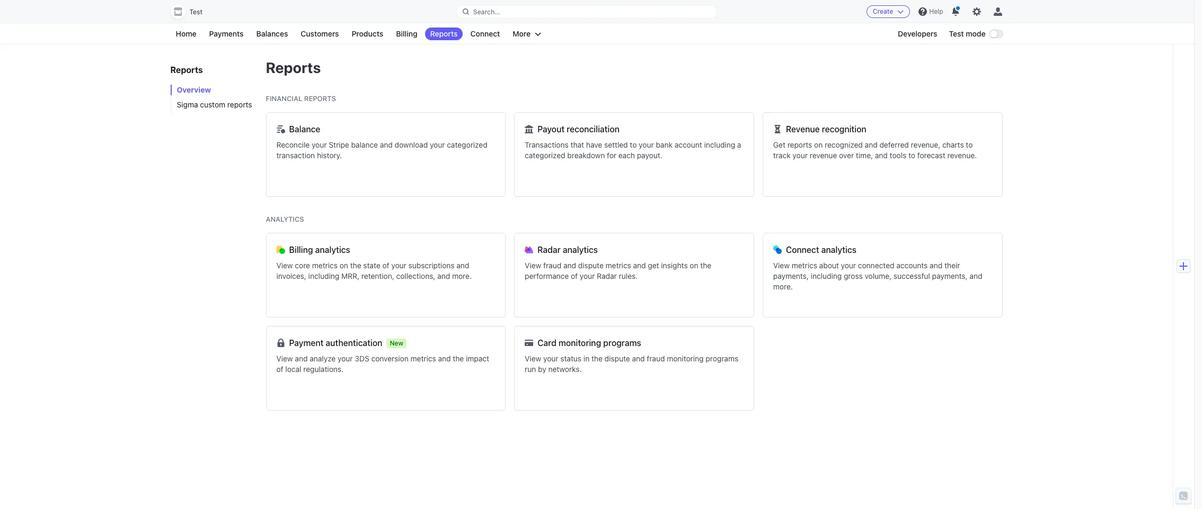 Task type: vqa. For each thing, say whether or not it's contained in the screenshot.
Automate
no



Task type: describe. For each thing, give the bounding box(es) containing it.
recognition
[[822, 125, 866, 134]]

radar inside view fraud and dispute metrics and get insights on the performance of your radar rules.
[[597, 272, 617, 281]]

reports up "financial reports"
[[266, 59, 321, 76]]

0 horizontal spatial monitoring
[[559, 339, 601, 348]]

help
[[929, 7, 943, 15]]

collections,
[[396, 272, 435, 281]]

billing link
[[391, 28, 423, 40]]

accounts
[[896, 261, 928, 270]]

custom
[[200, 100, 225, 109]]

invoices,
[[276, 272, 306, 281]]

get
[[648, 261, 659, 270]]

run
[[525, 365, 536, 374]]

download
[[395, 140, 428, 149]]

reports inside 'link'
[[430, 29, 458, 38]]

your inside view metrics about your connected accounts and their payments, including gross volume, successful payments, and more.
[[841, 261, 856, 270]]

payment
[[289, 339, 324, 348]]

programs inside 'view your status in the dispute and fraud monitoring programs run by networks.'
[[706, 355, 738, 364]]

card
[[538, 339, 556, 348]]

developers
[[898, 29, 937, 38]]

payment authentication
[[289, 339, 382, 348]]

a
[[737, 140, 741, 149]]

metrics inside 'view core metrics on the state of your subscriptions and invoices, including mrr, retention, collections, and more.'
[[312, 261, 338, 270]]

view for radar analytics
[[525, 261, 541, 270]]

that
[[571, 140, 584, 149]]

charts
[[942, 140, 964, 149]]

connected
[[858, 261, 894, 270]]

balance
[[289, 125, 320, 134]]

2 horizontal spatial to
[[966, 140, 973, 149]]

reports link
[[425, 28, 463, 40]]

insights
[[661, 261, 688, 270]]

0 horizontal spatial radar
[[538, 245, 561, 255]]

monitoring inside 'view your status in the dispute and fraud monitoring programs run by networks.'
[[667, 355, 704, 364]]

financial reports
[[266, 94, 336, 103]]

create
[[873, 7, 893, 15]]

sigma custom reports link
[[170, 100, 255, 110]]

balance
[[351, 140, 378, 149]]

time,
[[856, 151, 873, 160]]

1 horizontal spatial to
[[909, 151, 915, 160]]

including inside transactions that have settled to your bank account including a categorized breakdown for each payout.
[[704, 140, 735, 149]]

reconciliation
[[567, 125, 620, 134]]

authentication
[[326, 339, 382, 348]]

help button
[[914, 3, 947, 20]]

on inside view fraud and dispute metrics and get insights on the performance of your radar rules.
[[690, 261, 698, 270]]

products link
[[346, 28, 389, 40]]

fraud inside 'view your status in the dispute and fraud monitoring programs run by networks.'
[[647, 355, 665, 364]]

0 horizontal spatial programs
[[603, 339, 641, 348]]

Search… search field
[[456, 5, 717, 18]]

and inside 'view your status in the dispute and fraud monitoring programs run by networks.'
[[632, 355, 645, 364]]

of inside view fraud and dispute metrics and get insights on the performance of your radar rules.
[[571, 272, 578, 281]]

reconcile your stripe balance and download your categorized transaction history.
[[276, 140, 487, 160]]

dispute inside 'view your status in the dispute and fraud monitoring programs run by networks.'
[[605, 355, 630, 364]]

the inside view fraud and dispute metrics and get insights on the performance of your radar rules.
[[700, 261, 711, 270]]

test button
[[170, 4, 213, 19]]

metrics inside view metrics about your connected accounts and their payments, including gross volume, successful payments, and more.
[[792, 261, 817, 270]]

0 horizontal spatial reports
[[227, 100, 252, 109]]

revenue
[[786, 125, 820, 134]]

mode
[[966, 29, 986, 38]]

payout reconciliation
[[538, 125, 620, 134]]

the inside view and analyze your 3ds conversion metrics and the impact of local regulations.
[[453, 355, 464, 364]]

by
[[538, 365, 546, 374]]

payments
[[209, 29, 244, 38]]

track
[[773, 151, 791, 160]]

get reports on recognized and deferred revenue, charts to track your revenue over time, and tools to forecast revenue.
[[773, 140, 977, 160]]

revenue,
[[911, 140, 940, 149]]

regulations.
[[303, 365, 343, 374]]

analytics
[[266, 215, 304, 224]]

of inside view and analyze your 3ds conversion metrics and the impact of local regulations.
[[276, 365, 283, 374]]

your inside 'view core metrics on the state of your subscriptions and invoices, including mrr, retention, collections, and more.'
[[391, 261, 406, 270]]

connect for connect analytics
[[786, 245, 819, 255]]

of inside 'view core metrics on the state of your subscriptions and invoices, including mrr, retention, collections, and more.'
[[382, 261, 389, 270]]

account
[[675, 140, 702, 149]]

stripe
[[329, 140, 349, 149]]

local
[[285, 365, 301, 374]]

overview
[[177, 85, 211, 94]]

conversion
[[371, 355, 409, 364]]

analytics for connect analytics
[[821, 245, 857, 255]]

new
[[390, 339, 403, 347]]

customers
[[301, 29, 339, 38]]

payments link
[[204, 28, 249, 40]]

your inside transactions that have settled to your bank account including a categorized breakdown for each payout.
[[639, 140, 654, 149]]

notifications image
[[952, 7, 960, 16]]

recognized
[[825, 140, 863, 149]]

retention,
[[361, 272, 394, 281]]

on inside get reports on recognized and deferred revenue, charts to track your revenue over time, and tools to forecast revenue.
[[814, 140, 823, 149]]

sigma custom reports
[[177, 100, 252, 109]]

categorized inside transactions that have settled to your bank account including a categorized breakdown for each payout.
[[525, 151, 565, 160]]

on inside 'view core metrics on the state of your subscriptions and invoices, including mrr, retention, collections, and more.'
[[340, 261, 348, 270]]

fraud inside view fraud and dispute metrics and get insights on the performance of your radar rules.
[[543, 261, 561, 270]]

have
[[586, 140, 602, 149]]

dispute inside view fraud and dispute metrics and get insights on the performance of your radar rules.
[[578, 261, 604, 270]]

create button
[[866, 5, 910, 18]]

transactions
[[525, 140, 569, 149]]

view your status in the dispute and fraud monitoring programs run by networks.
[[525, 355, 738, 374]]



Task type: locate. For each thing, give the bounding box(es) containing it.
test for test
[[189, 8, 203, 16]]

your up gross
[[841, 261, 856, 270]]

2 horizontal spatial including
[[811, 272, 842, 281]]

1 horizontal spatial fraud
[[647, 355, 665, 364]]

test mode
[[949, 29, 986, 38]]

1 horizontal spatial radar
[[597, 272, 617, 281]]

including down core
[[308, 272, 339, 281]]

the left the impact
[[453, 355, 464, 364]]

payout.
[[637, 151, 662, 160]]

revenue.
[[947, 151, 977, 160]]

including
[[704, 140, 735, 149], [308, 272, 339, 281], [811, 272, 842, 281]]

metrics right conversion
[[411, 355, 436, 364]]

payout
[[538, 125, 565, 134]]

on right insights
[[690, 261, 698, 270]]

0 vertical spatial programs
[[603, 339, 641, 348]]

products
[[352, 29, 383, 38]]

dispute right in
[[605, 355, 630, 364]]

reports right custom
[[227, 100, 252, 109]]

view metrics about your connected accounts and their payments, including gross volume, successful payments, and more.
[[773, 261, 982, 292]]

1 horizontal spatial monitoring
[[667, 355, 704, 364]]

view fraud and dispute metrics and get insights on the performance of your radar rules.
[[525, 261, 711, 281]]

including down about
[[811, 272, 842, 281]]

3 analytics from the left
[[821, 245, 857, 255]]

overview link
[[170, 85, 255, 95]]

connect for connect
[[470, 29, 500, 38]]

1 horizontal spatial categorized
[[525, 151, 565, 160]]

to
[[630, 140, 637, 149], [966, 140, 973, 149], [909, 151, 915, 160]]

billing left reports 'link'
[[396, 29, 417, 38]]

2 analytics from the left
[[563, 245, 598, 255]]

your inside view and analyze your 3ds conversion metrics and the impact of local regulations.
[[338, 355, 353, 364]]

1 horizontal spatial programs
[[706, 355, 738, 364]]

settled
[[604, 140, 628, 149]]

to up each
[[630, 140, 637, 149]]

of down radar analytics
[[571, 272, 578, 281]]

0 vertical spatial fraud
[[543, 261, 561, 270]]

each
[[618, 151, 635, 160]]

connect
[[470, 29, 500, 38], [786, 245, 819, 255]]

to up revenue. at right top
[[966, 140, 973, 149]]

tools
[[890, 151, 907, 160]]

3ds
[[355, 355, 369, 364]]

your inside 'view your status in the dispute and fraud monitoring programs run by networks.'
[[543, 355, 558, 364]]

reports
[[227, 100, 252, 109], [787, 140, 812, 149]]

0 horizontal spatial to
[[630, 140, 637, 149]]

1 vertical spatial test
[[949, 29, 964, 38]]

0 vertical spatial more.
[[452, 272, 472, 281]]

view up invoices,
[[276, 261, 293, 270]]

view inside 'view your status in the dispute and fraud monitoring programs run by networks.'
[[525, 355, 541, 364]]

on up the mrr,
[[340, 261, 348, 270]]

1 horizontal spatial dispute
[[605, 355, 630, 364]]

view core metrics on the state of your subscriptions and invoices, including mrr, retention, collections, and more.
[[276, 261, 472, 281]]

your up payout.
[[639, 140, 654, 149]]

search…
[[473, 8, 500, 16]]

0 horizontal spatial billing
[[289, 245, 313, 255]]

the right in
[[592, 355, 603, 364]]

reconcile
[[276, 140, 310, 149]]

1 vertical spatial reports
[[787, 140, 812, 149]]

and
[[380, 140, 393, 149], [865, 140, 878, 149], [875, 151, 888, 160], [457, 261, 469, 270], [563, 261, 576, 270], [633, 261, 646, 270], [930, 261, 942, 270], [437, 272, 450, 281], [970, 272, 982, 281], [295, 355, 308, 364], [438, 355, 451, 364], [632, 355, 645, 364]]

of
[[382, 261, 389, 270], [571, 272, 578, 281], [276, 365, 283, 374]]

analytics for radar analytics
[[563, 245, 598, 255]]

test for test mode
[[949, 29, 964, 38]]

0 horizontal spatial categorized
[[447, 140, 487, 149]]

metrics down "billing analytics"
[[312, 261, 338, 270]]

1 vertical spatial programs
[[706, 355, 738, 364]]

view inside view metrics about your connected accounts and their payments, including gross volume, successful payments, and more.
[[773, 261, 790, 270]]

history.
[[317, 151, 342, 160]]

transactions that have settled to your bank account including a categorized breakdown for each payout.
[[525, 140, 741, 160]]

breakdown
[[567, 151, 605, 160]]

2 horizontal spatial of
[[571, 272, 578, 281]]

gross
[[844, 272, 863, 281]]

0 horizontal spatial of
[[276, 365, 283, 374]]

1 horizontal spatial reports
[[787, 140, 812, 149]]

your down radar analytics
[[580, 272, 595, 281]]

more
[[513, 29, 531, 38]]

metrics inside view and analyze your 3ds conversion metrics and the impact of local regulations.
[[411, 355, 436, 364]]

0 vertical spatial categorized
[[447, 140, 487, 149]]

volume,
[[865, 272, 892, 281]]

mrr,
[[341, 272, 359, 281]]

2 horizontal spatial on
[[814, 140, 823, 149]]

1 vertical spatial fraud
[[647, 355, 665, 364]]

view for payment authentication
[[276, 355, 293, 364]]

test
[[189, 8, 203, 16], [949, 29, 964, 38]]

financial
[[266, 94, 302, 103]]

reports right billing link
[[430, 29, 458, 38]]

over
[[839, 151, 854, 160]]

their
[[944, 261, 960, 270]]

your right track
[[793, 151, 808, 160]]

1 horizontal spatial more.
[[773, 282, 793, 292]]

radar up the performance
[[538, 245, 561, 255]]

the up the mrr,
[[350, 261, 361, 270]]

0 vertical spatial connect
[[470, 29, 500, 38]]

1 vertical spatial billing
[[289, 245, 313, 255]]

more.
[[452, 272, 472, 281], [773, 282, 793, 292]]

payments, down 'connect analytics'
[[773, 272, 809, 281]]

dispute down radar analytics
[[578, 261, 604, 270]]

the inside 'view your status in the dispute and fraud monitoring programs run by networks.'
[[592, 355, 603, 364]]

1 horizontal spatial including
[[704, 140, 735, 149]]

view and analyze your 3ds conversion metrics and the impact of local regulations.
[[276, 355, 489, 374]]

2 payments, from the left
[[932, 272, 968, 281]]

to inside transactions that have settled to your bank account including a categorized breakdown for each payout.
[[630, 140, 637, 149]]

1 vertical spatial connect
[[786, 245, 819, 255]]

categorized inside reconcile your stripe balance and download your categorized transaction history.
[[447, 140, 487, 149]]

the inside 'view core metrics on the state of your subscriptions and invoices, including mrr, retention, collections, and more.'
[[350, 261, 361, 270]]

to right tools
[[909, 151, 915, 160]]

for
[[607, 151, 616, 160]]

developers link
[[893, 28, 943, 40]]

view up run
[[525, 355, 541, 364]]

0 horizontal spatial dispute
[[578, 261, 604, 270]]

reports inside get reports on recognized and deferred revenue, charts to track your revenue over time, and tools to forecast revenue.
[[787, 140, 812, 149]]

0 horizontal spatial on
[[340, 261, 348, 270]]

1 vertical spatial radar
[[597, 272, 617, 281]]

0 horizontal spatial fraud
[[543, 261, 561, 270]]

your left the "3ds" at bottom left
[[338, 355, 353, 364]]

bank
[[656, 140, 673, 149]]

0 horizontal spatial analytics
[[315, 245, 350, 255]]

radar left rules.
[[597, 272, 617, 281]]

reports down revenue
[[787, 140, 812, 149]]

0 vertical spatial reports
[[227, 100, 252, 109]]

1 vertical spatial categorized
[[525, 151, 565, 160]]

1 horizontal spatial connect
[[786, 245, 819, 255]]

impact
[[466, 355, 489, 364]]

balances link
[[251, 28, 293, 40]]

your inside view fraud and dispute metrics and get insights on the performance of your radar rules.
[[580, 272, 595, 281]]

analytics up the mrr,
[[315, 245, 350, 255]]

2 vertical spatial of
[[276, 365, 283, 374]]

analytics
[[315, 245, 350, 255], [563, 245, 598, 255], [821, 245, 857, 255]]

get
[[773, 140, 785, 149]]

performance
[[525, 272, 569, 281]]

more. inside 'view core metrics on the state of your subscriptions and invoices, including mrr, retention, collections, and more.'
[[452, 272, 472, 281]]

sigma
[[177, 100, 198, 109]]

on
[[814, 140, 823, 149], [340, 261, 348, 270], [690, 261, 698, 270]]

forecast
[[917, 151, 945, 160]]

0 vertical spatial of
[[382, 261, 389, 270]]

1 horizontal spatial of
[[382, 261, 389, 270]]

1 horizontal spatial on
[[690, 261, 698, 270]]

0 vertical spatial monitoring
[[559, 339, 601, 348]]

billing analytics
[[289, 245, 350, 255]]

0 horizontal spatial including
[[308, 272, 339, 281]]

transaction
[[276, 151, 315, 160]]

connect analytics
[[786, 245, 857, 255]]

view inside view fraud and dispute metrics and get insights on the performance of your radar rules.
[[525, 261, 541, 270]]

including inside 'view core metrics on the state of your subscriptions and invoices, including mrr, retention, collections, and more.'
[[308, 272, 339, 281]]

1 payments, from the left
[[773, 272, 809, 281]]

reports up overview
[[170, 65, 203, 75]]

billing for billing analytics
[[289, 245, 313, 255]]

your up history.
[[312, 140, 327, 149]]

0 horizontal spatial payments,
[[773, 272, 809, 281]]

connect down search…
[[470, 29, 500, 38]]

successful
[[894, 272, 930, 281]]

payments,
[[773, 272, 809, 281], [932, 272, 968, 281]]

view down 'connect analytics'
[[773, 261, 790, 270]]

including inside view metrics about your connected accounts and their payments, including gross volume, successful payments, and more.
[[811, 272, 842, 281]]

subscriptions
[[408, 261, 455, 270]]

the right insights
[[700, 261, 711, 270]]

0 vertical spatial test
[[189, 8, 203, 16]]

balances
[[256, 29, 288, 38]]

analyze
[[310, 355, 336, 364]]

reports
[[430, 29, 458, 38], [266, 59, 321, 76], [170, 65, 203, 75], [304, 94, 336, 103]]

networks.
[[548, 365, 582, 374]]

reports up balance
[[304, 94, 336, 103]]

your up collections,
[[391, 261, 406, 270]]

analytics up about
[[821, 245, 857, 255]]

test up 'home'
[[189, 8, 203, 16]]

analytics for billing analytics
[[315, 245, 350, 255]]

2 horizontal spatial analytics
[[821, 245, 857, 255]]

1 vertical spatial more.
[[773, 282, 793, 292]]

test left mode
[[949, 29, 964, 38]]

0 vertical spatial radar
[[538, 245, 561, 255]]

billing up core
[[289, 245, 313, 255]]

home
[[176, 29, 196, 38]]

metrics inside view fraud and dispute metrics and get insights on the performance of your radar rules.
[[606, 261, 631, 270]]

on up the revenue
[[814, 140, 823, 149]]

0 horizontal spatial more.
[[452, 272, 472, 281]]

and inside reconcile your stripe balance and download your categorized transaction history.
[[380, 140, 393, 149]]

view for card monitoring programs
[[525, 355, 541, 364]]

1 vertical spatial of
[[571, 272, 578, 281]]

0 vertical spatial dispute
[[578, 261, 604, 270]]

metrics down 'connect analytics'
[[792, 261, 817, 270]]

including left a
[[704, 140, 735, 149]]

view inside view and analyze your 3ds conversion metrics and the impact of local regulations.
[[276, 355, 293, 364]]

1 analytics from the left
[[315, 245, 350, 255]]

1 horizontal spatial analytics
[[563, 245, 598, 255]]

1 horizontal spatial billing
[[396, 29, 417, 38]]

1 vertical spatial dispute
[[605, 355, 630, 364]]

of left local
[[276, 365, 283, 374]]

1 horizontal spatial payments,
[[932, 272, 968, 281]]

customers link
[[295, 28, 344, 40]]

your inside get reports on recognized and deferred revenue, charts to track your revenue over time, and tools to forecast revenue.
[[793, 151, 808, 160]]

radar
[[538, 245, 561, 255], [597, 272, 617, 281]]

billing for billing
[[396, 29, 417, 38]]

of up retention,
[[382, 261, 389, 270]]

0 vertical spatial billing
[[396, 29, 417, 38]]

view for connect analytics
[[773, 261, 790, 270]]

home link
[[170, 28, 202, 40]]

0 horizontal spatial test
[[189, 8, 203, 16]]

view inside 'view core metrics on the state of your subscriptions and invoices, including mrr, retention, collections, and more.'
[[276, 261, 293, 270]]

your up by
[[543, 355, 558, 364]]

connect up about
[[786, 245, 819, 255]]

monitoring
[[559, 339, 601, 348], [667, 355, 704, 364]]

analytics up the performance
[[563, 245, 598, 255]]

1 horizontal spatial test
[[949, 29, 964, 38]]

0 horizontal spatial connect
[[470, 29, 500, 38]]

view up the performance
[[525, 261, 541, 270]]

revenue recognition
[[786, 125, 866, 134]]

metrics up rules.
[[606, 261, 631, 270]]

more. inside view metrics about your connected accounts and their payments, including gross volume, successful payments, and more.
[[773, 282, 793, 292]]

Search… text field
[[456, 5, 717, 18]]

about
[[819, 261, 839, 270]]

deferred
[[880, 140, 909, 149]]

payments, down their
[[932, 272, 968, 281]]

test inside button
[[189, 8, 203, 16]]

more button
[[507, 28, 547, 40]]

your right download
[[430, 140, 445, 149]]

view up local
[[276, 355, 293, 364]]

1 vertical spatial monitoring
[[667, 355, 704, 364]]

view for billing analytics
[[276, 261, 293, 270]]

revenue
[[810, 151, 837, 160]]

in
[[583, 355, 590, 364]]

radar analytics
[[538, 245, 598, 255]]



